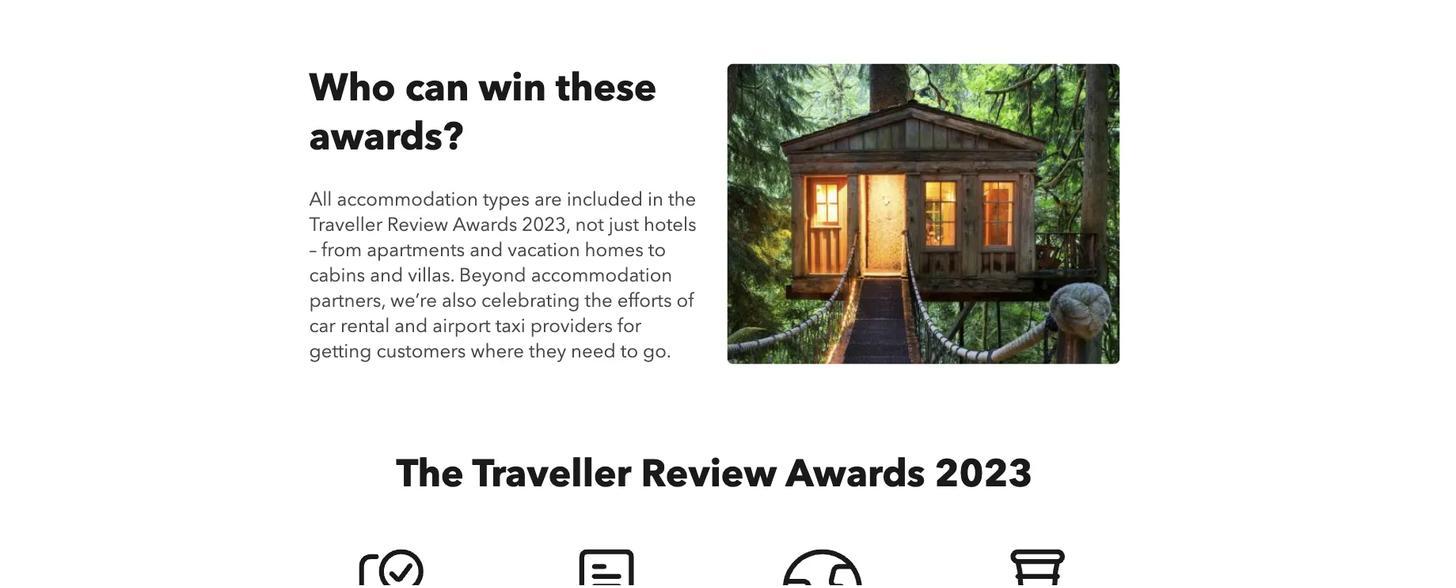 Task type: vqa. For each thing, say whether or not it's contained in the screenshot.
the rightmost Review
yes



Task type: locate. For each thing, give the bounding box(es) containing it.
0 horizontal spatial to
[[621, 339, 638, 365]]

the left for
[[585, 288, 613, 314]]

all accommodation types are included in the traveller review awards 2023, not just hotels – from apartments and vacation homes to cabins and villas. beyond accommodation partners, we're also celebrating the efforts of car rental and airport taxi providers for getting customers where they need to go.
[[309, 187, 697, 365]]

1 vertical spatial accommodation
[[531, 263, 672, 289]]

2023
[[935, 448, 1033, 500]]

0 horizontal spatial review
[[387, 212, 448, 238]]

1 vertical spatial awards
[[786, 448, 925, 500]]

villas.
[[408, 263, 455, 289]]

awards inside all accommodation types are included in the traveller review awards 2023, not just hotels – from apartments and vacation homes to cabins and villas. beyond accommodation partners, we're also celebrating the efforts of car rental and airport taxi providers for getting customers where they need to go.
[[453, 212, 517, 238]]

0 horizontal spatial the
[[585, 288, 613, 314]]

1 horizontal spatial accommodation
[[531, 263, 672, 289]]

0 horizontal spatial accommodation
[[337, 187, 478, 213]]

apartments
[[367, 237, 465, 264]]

1 horizontal spatial to
[[648, 237, 666, 264]]

getting
[[309, 339, 372, 365]]

0 vertical spatial the
[[668, 187, 696, 213]]

0 vertical spatial traveller
[[309, 212, 383, 238]]

to
[[648, 237, 666, 264], [621, 339, 638, 365]]

celebrating
[[481, 288, 580, 314]]

rental
[[340, 313, 390, 340]]

traveller
[[309, 212, 383, 238], [472, 448, 632, 500]]

–
[[309, 237, 317, 264]]

providers
[[530, 313, 613, 340]]

0 vertical spatial accommodation
[[337, 187, 478, 213]]

in
[[648, 187, 663, 213]]

1 horizontal spatial awards
[[786, 448, 925, 500]]

awards
[[453, 212, 517, 238], [786, 448, 925, 500]]

1 vertical spatial the
[[585, 288, 613, 314]]

who
[[309, 62, 396, 114]]

the
[[668, 187, 696, 213], [585, 288, 613, 314]]

accommodation down not
[[531, 263, 672, 289]]

just
[[609, 212, 639, 238]]

1 horizontal spatial the
[[668, 187, 696, 213]]

0 vertical spatial awards
[[453, 212, 517, 238]]

all
[[309, 187, 332, 213]]

the right in
[[668, 187, 696, 213]]

0 horizontal spatial traveller
[[309, 212, 383, 238]]

0 horizontal spatial awards
[[453, 212, 517, 238]]

where
[[471, 339, 524, 365]]

1 horizontal spatial review
[[641, 448, 777, 500]]

review inside all accommodation types are included in the traveller review awards 2023, not just hotels – from apartments and vacation homes to cabins and villas. beyond accommodation partners, we're also celebrating the efforts of car rental and airport taxi providers for getting customers where they need to go.
[[387, 212, 448, 238]]

0 vertical spatial to
[[648, 237, 666, 264]]

0 vertical spatial review
[[387, 212, 448, 238]]

to left go.
[[621, 339, 638, 365]]

taxi
[[495, 313, 526, 340]]

to right "just"
[[648, 237, 666, 264]]

and
[[470, 237, 503, 264], [370, 263, 403, 289], [395, 313, 428, 340]]

review
[[387, 212, 448, 238], [641, 448, 777, 500]]

accommodation
[[337, 187, 478, 213], [531, 263, 672, 289]]

accommodation up apartments
[[337, 187, 478, 213]]

1 horizontal spatial traveller
[[472, 448, 632, 500]]



Task type: describe. For each thing, give the bounding box(es) containing it.
cabins
[[309, 263, 365, 289]]

traveller inside all accommodation types are included in the traveller review awards 2023, not just hotels – from apartments and vacation homes to cabins and villas. beyond accommodation partners, we're also celebrating the efforts of car rental and airport taxi providers for getting customers where they need to go.
[[309, 212, 383, 238]]

airport
[[433, 313, 491, 340]]

homes
[[585, 237, 644, 264]]

car
[[309, 313, 336, 340]]

these
[[556, 62, 657, 114]]

the
[[396, 448, 464, 500]]

customers
[[376, 339, 466, 365]]

and down types
[[470, 237, 503, 264]]

alternative property types image
[[727, 64, 1120, 364]]

need
[[571, 339, 616, 365]]

not
[[575, 212, 604, 238]]

for
[[618, 313, 642, 340]]

efforts
[[618, 288, 672, 314]]

types
[[483, 187, 530, 213]]

and right the rental
[[395, 313, 428, 340]]

go.
[[643, 339, 671, 365]]

they
[[529, 339, 566, 365]]

win
[[479, 62, 546, 114]]

hotels
[[644, 212, 697, 238]]

of
[[677, 288, 694, 314]]

included
[[567, 187, 643, 213]]

and left villas.
[[370, 263, 403, 289]]

beyond
[[459, 263, 526, 289]]

vacation
[[508, 237, 580, 264]]

also
[[442, 288, 477, 314]]

1 vertical spatial to
[[621, 339, 638, 365]]

1 vertical spatial traveller
[[472, 448, 632, 500]]

awards?
[[309, 111, 463, 163]]

can
[[405, 62, 469, 114]]

2023,
[[522, 212, 571, 238]]

are
[[534, 187, 562, 213]]

1 vertical spatial review
[[641, 448, 777, 500]]

from
[[322, 237, 362, 264]]

we're
[[390, 288, 437, 314]]

who can win these awards?
[[309, 62, 657, 163]]

partners,
[[309, 288, 386, 314]]

the traveller review awards 2023
[[396, 448, 1033, 500]]



